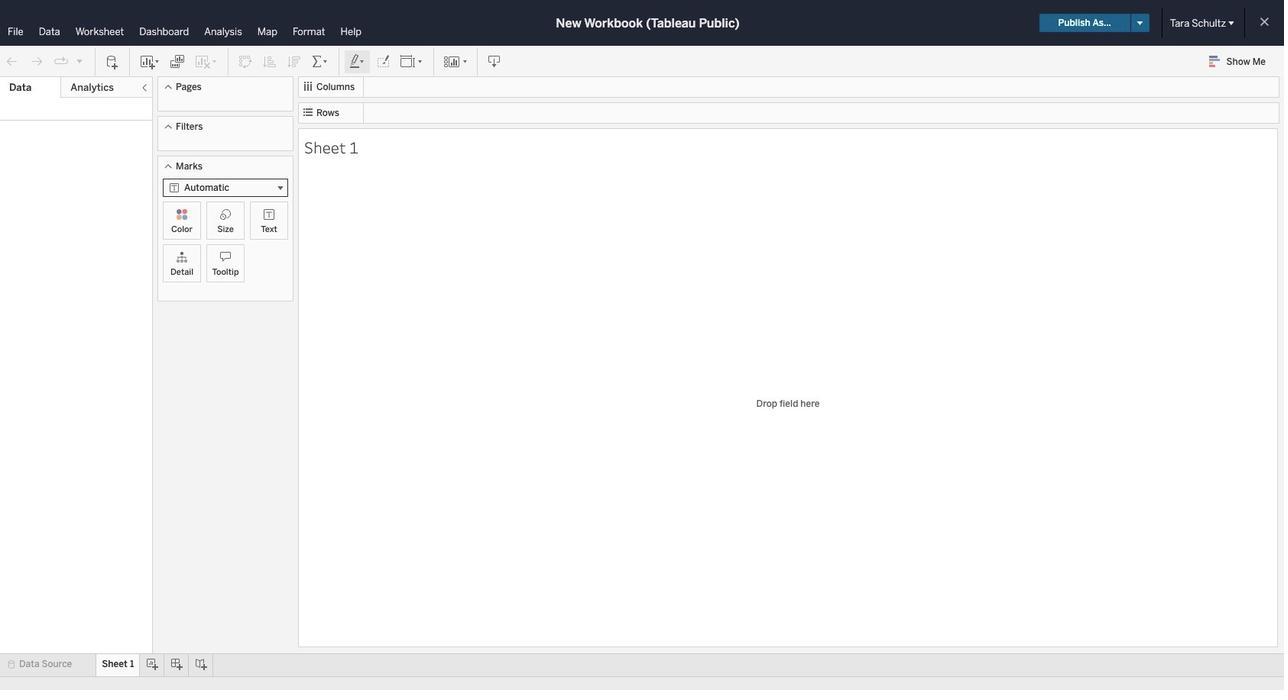 Task type: describe. For each thing, give the bounding box(es) containing it.
new worksheet image
[[139, 54, 161, 69]]

redo image
[[29, 54, 44, 69]]

collapse image
[[140, 83, 149, 92]]

undo image
[[5, 54, 20, 69]]

0 horizontal spatial replay animation image
[[54, 54, 69, 69]]

sort ascending image
[[262, 54, 277, 69]]

1 horizontal spatial replay animation image
[[75, 56, 84, 65]]

close image
[[1166, 44, 1180, 59]]

download image
[[487, 54, 502, 69]]

format workbook image
[[375, 54, 391, 69]]

totals image
[[311, 54, 329, 69]]

duplicate image
[[170, 54, 185, 69]]



Task type: vqa. For each thing, say whether or not it's contained in the screenshot.
Sort Descending image
yes



Task type: locate. For each thing, give the bounding box(es) containing it.
new data source image
[[105, 54, 120, 69]]

highlight image
[[349, 54, 366, 69]]

swap rows and columns image
[[238, 54, 253, 69]]

show/hide cards image
[[443, 54, 468, 69]]

replay animation image
[[54, 54, 69, 69], [75, 56, 84, 65]]

replay animation image right redo icon at the left
[[54, 54, 69, 69]]

replay animation image left new data source icon
[[75, 56, 84, 65]]

clear sheet image
[[194, 54, 219, 69]]

sort descending image
[[287, 54, 302, 69]]

fit image
[[400, 54, 424, 69]]



